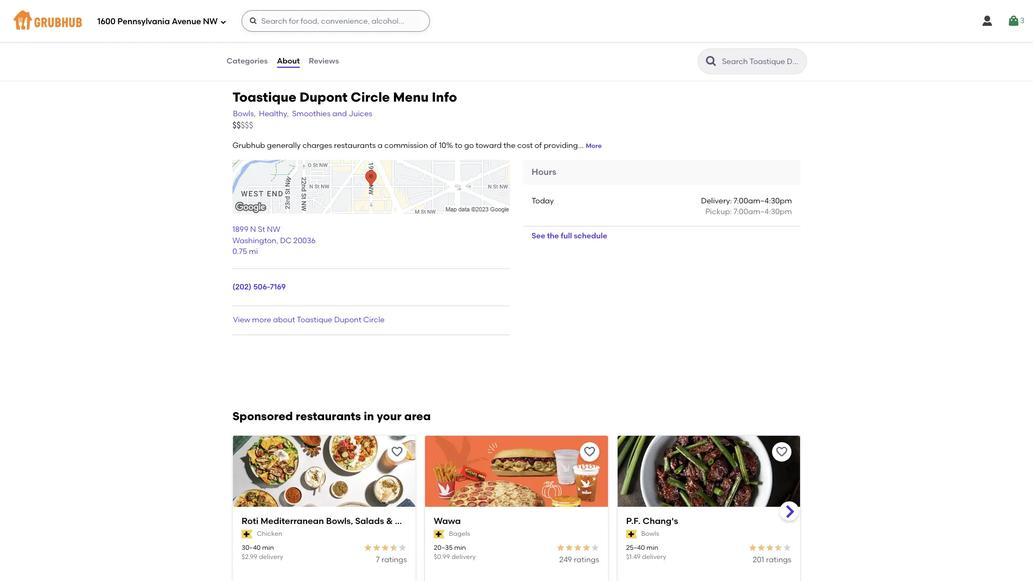 Task type: locate. For each thing, give the bounding box(es) containing it.
2 7:00am–4:30pm from the top
[[734, 207, 793, 216]]

the left cost
[[504, 141, 516, 150]]

roti mediterranean bowls, salads & pitas
[[242, 516, 417, 526]]

7:00am–4:30pm for pickup: 7:00am–4:30pm
[[734, 207, 793, 216]]

2 horizontal spatial save this restaurant button
[[773, 442, 792, 462]]

2 horizontal spatial svg image
[[1008, 15, 1021, 27]]

1 horizontal spatial min
[[455, 544, 466, 552]]

0 horizontal spatial bowls,
[[233, 109, 256, 118]]

p.f. chang's
[[627, 516, 679, 526]]

n
[[250, 225, 256, 235]]

pitas
[[395, 516, 417, 526]]

1 horizontal spatial save this restaurant button
[[580, 442, 600, 462]]

0 horizontal spatial ratings
[[382, 556, 407, 565]]

min down bagels
[[455, 544, 466, 552]]

2 horizontal spatial ratings
[[767, 556, 792, 565]]

svg image
[[982, 15, 995, 27]]

washington
[[233, 236, 277, 245]]

of left 10%
[[430, 141, 437, 150]]

chang's
[[643, 516, 679, 526]]

7:00am–4:30pm up pickup: 7:00am–4:30pm
[[734, 196, 793, 206]]

1 save this restaurant image from the left
[[584, 446, 596, 459]]

save this restaurant image
[[584, 446, 596, 459], [776, 446, 789, 459]]

categories
[[227, 56, 268, 66]]

...
[[578, 141, 584, 150]]

svg image
[[1008, 15, 1021, 27], [249, 17, 258, 25], [220, 19, 227, 25]]

3 min from the left
[[647, 544, 659, 552]]

0 horizontal spatial of
[[430, 141, 437, 150]]

0 vertical spatial toastique
[[233, 89, 297, 105]]

bowls, left "salads"
[[326, 516, 353, 526]]

toward
[[476, 141, 502, 150]]

2 save this restaurant image from the left
[[776, 446, 789, 459]]

&
[[386, 516, 393, 526]]

subscription pass image up 20–35
[[434, 530, 445, 539]]

3 save this restaurant button from the left
[[773, 442, 792, 462]]

st
[[258, 225, 265, 235]]

delivery right $1.49
[[643, 554, 667, 561]]

toastique right about
[[297, 316, 333, 325]]

dupont
[[300, 89, 348, 105], [334, 316, 362, 325]]

subscription pass image for p.f. chang's
[[627, 530, 638, 539]]

1 horizontal spatial subscription pass image
[[627, 530, 638, 539]]

healthy, button
[[259, 108, 290, 120]]

nw for st
[[267, 225, 281, 235]]

20–35
[[434, 544, 453, 552]]

save this restaurant image for wawa
[[584, 446, 596, 459]]

$0.99
[[434, 554, 450, 561]]

1 delivery from the left
[[259, 554, 283, 561]]

0 vertical spatial restaurants
[[334, 141, 376, 150]]

view more about toastique dupont circle
[[233, 316, 385, 325]]

min inside 30–40 min $2.99 delivery
[[262, 544, 274, 552]]

delivery inside 25–40 min $1.49 delivery
[[643, 554, 667, 561]]

nw for avenue
[[203, 16, 218, 26]]

categories button
[[226, 42, 269, 81]]

0 horizontal spatial save this restaurant image
[[584, 446, 596, 459]]

roti mediterranean bowls, salads & pitas logo image
[[233, 436, 416, 526]]

min down chicken
[[262, 544, 274, 552]]

0 horizontal spatial nw
[[203, 16, 218, 26]]

1 horizontal spatial of
[[535, 141, 542, 150]]

1 vertical spatial 7:00am–4:30pm
[[734, 207, 793, 216]]

0 horizontal spatial subscription pass image
[[434, 530, 445, 539]]

0 vertical spatial the
[[504, 141, 516, 150]]

min down bowls
[[647, 544, 659, 552]]

bowls, healthy, smoothies and juices
[[233, 109, 373, 118]]

sponsored
[[233, 410, 293, 423]]

201
[[753, 556, 765, 565]]

ratings right 7
[[382, 556, 407, 565]]

2 min from the left
[[455, 544, 466, 552]]

restaurants left a
[[334, 141, 376, 150]]

0 vertical spatial bowls,
[[233, 109, 256, 118]]

delivery for p.f. chang's
[[643, 554, 667, 561]]

subscription pass image
[[434, 530, 445, 539], [627, 530, 638, 539]]

search icon image
[[705, 55, 718, 68]]

20–35 min $0.99 delivery
[[434, 544, 476, 561]]

p.f. chang's  logo image
[[618, 436, 801, 526]]

2 subscription pass image from the left
[[627, 530, 638, 539]]

svg image right avenue
[[220, 19, 227, 25]]

nw up ,
[[267, 225, 281, 235]]

(202) 506-7169
[[233, 283, 286, 292]]

0 vertical spatial circle
[[351, 89, 390, 105]]

3 ratings from the left
[[767, 556, 792, 565]]

nw inside main navigation navigation
[[203, 16, 218, 26]]

delivery right $2.99
[[259, 554, 283, 561]]

1 vertical spatial bowls,
[[326, 516, 353, 526]]

1 horizontal spatial svg image
[[249, 17, 258, 25]]

0 horizontal spatial min
[[262, 544, 274, 552]]

juices
[[349, 109, 373, 118]]

restaurants
[[334, 141, 376, 150], [296, 410, 361, 423]]

1 ratings from the left
[[382, 556, 407, 565]]

min
[[262, 544, 274, 552], [455, 544, 466, 552], [647, 544, 659, 552]]

1600 pennsylvania avenue nw
[[97, 16, 218, 26]]

pickup:
[[706, 207, 732, 216]]

save this restaurant button for mediterranean
[[388, 442, 407, 462]]

30–40 min $2.99 delivery
[[242, 544, 283, 561]]

bowls,
[[233, 109, 256, 118], [326, 516, 353, 526]]

ratings right 201
[[767, 556, 792, 565]]

2 horizontal spatial delivery
[[643, 554, 667, 561]]

1 horizontal spatial save this restaurant image
[[776, 446, 789, 459]]

avenue
[[172, 16, 201, 26]]

1 subscription pass image from the left
[[434, 530, 445, 539]]

generally
[[267, 141, 301, 150]]

201 ratings
[[753, 556, 792, 565]]

2 of from the left
[[535, 141, 542, 150]]

ratings for mediterranean
[[382, 556, 407, 565]]

the
[[504, 141, 516, 150], [547, 232, 560, 241]]

1 horizontal spatial delivery
[[452, 554, 476, 561]]

1 vertical spatial the
[[547, 232, 560, 241]]

1 horizontal spatial nw
[[267, 225, 281, 235]]

1 vertical spatial dupont
[[334, 316, 362, 325]]

min for wawa
[[455, 544, 466, 552]]

7:00am–4:30pm down delivery: 7:00am–4:30pm
[[734, 207, 793, 216]]

nw
[[203, 16, 218, 26], [267, 225, 281, 235]]

ratings right 249
[[574, 556, 600, 565]]

delivery inside 20–35 min $0.99 delivery
[[452, 554, 476, 561]]

1 7:00am–4:30pm from the top
[[734, 196, 793, 206]]

1 save this restaurant button from the left
[[388, 442, 407, 462]]

min inside 25–40 min $1.49 delivery
[[647, 544, 659, 552]]

nw right avenue
[[203, 16, 218, 26]]

7:00am–4:30pm
[[734, 196, 793, 206], [734, 207, 793, 216]]

restaurants left in
[[296, 410, 361, 423]]

subscription pass image
[[242, 530, 253, 539]]

see the full schedule
[[532, 232, 608, 241]]

delivery: 7:00am–4:30pm
[[702, 196, 793, 206]]

min inside 20–35 min $0.99 delivery
[[455, 544, 466, 552]]

wawa link
[[434, 516, 600, 528]]

2 delivery from the left
[[452, 554, 476, 561]]

1 horizontal spatial ratings
[[574, 556, 600, 565]]

0 horizontal spatial save this restaurant button
[[388, 442, 407, 462]]

schedule
[[574, 232, 608, 241]]

of
[[430, 141, 437, 150], [535, 141, 542, 150]]

see the full schedule button
[[523, 227, 616, 246]]

save this restaurant button
[[388, 442, 407, 462], [580, 442, 600, 462], [773, 442, 792, 462]]

2 horizontal spatial min
[[647, 544, 659, 552]]

0 horizontal spatial toastique
[[233, 89, 297, 105]]

subscription pass image down p.f.
[[627, 530, 638, 539]]

3 delivery from the left
[[643, 554, 667, 561]]

of right cost
[[535, 141, 542, 150]]

subscription pass image for wawa
[[434, 530, 445, 539]]

0 horizontal spatial delivery
[[259, 554, 283, 561]]

0 vertical spatial nw
[[203, 16, 218, 26]]

1600
[[97, 16, 116, 26]]

wawa logo image
[[426, 436, 608, 526]]

1 horizontal spatial the
[[547, 232, 560, 241]]

0 vertical spatial 7:00am–4:30pm
[[734, 196, 793, 206]]

0 horizontal spatial svg image
[[220, 19, 227, 25]]

Search Toastique Dupont Circle search field
[[722, 57, 804, 67]]

1 horizontal spatial toastique
[[297, 316, 333, 325]]

,
[[277, 236, 278, 245]]

1 vertical spatial toastique
[[297, 316, 333, 325]]

delivery right the $0.99
[[452, 554, 476, 561]]

chicken
[[257, 531, 283, 538]]

delivery inside 30–40 min $2.99 delivery
[[259, 554, 283, 561]]

toastique up healthy,
[[233, 89, 297, 105]]

svg image right svg image
[[1008, 15, 1021, 27]]

3 button
[[1008, 11, 1025, 31]]

bowls
[[642, 531, 660, 538]]

1 vertical spatial nw
[[267, 225, 281, 235]]

bowls, up $$$$$ on the left of page
[[233, 109, 256, 118]]

the left "full"
[[547, 232, 560, 241]]

nw inside 1899 n st nw washington , dc 20036 0.75 mi
[[267, 225, 281, 235]]

star icon image
[[364, 544, 373, 552], [373, 544, 381, 552], [381, 544, 390, 552], [390, 544, 399, 552], [390, 544, 399, 552], [399, 544, 407, 552], [557, 544, 565, 552], [565, 544, 574, 552], [574, 544, 582, 552], [582, 544, 591, 552], [591, 544, 600, 552], [749, 544, 758, 552], [758, 544, 766, 552], [766, 544, 775, 552], [775, 544, 784, 552], [775, 544, 784, 552], [784, 544, 792, 552]]

0 horizontal spatial the
[[504, 141, 516, 150]]

30–40
[[242, 544, 261, 552]]

bowls, button
[[233, 108, 257, 120]]

toastique
[[233, 89, 297, 105], [297, 316, 333, 325]]

1 min from the left
[[262, 544, 274, 552]]

2 ratings from the left
[[574, 556, 600, 565]]

more
[[586, 142, 602, 150]]

svg image up categories
[[249, 17, 258, 25]]



Task type: describe. For each thing, give the bounding box(es) containing it.
save this restaurant button for chang's
[[773, 442, 792, 462]]

249 ratings
[[560, 556, 600, 565]]

cost
[[518, 141, 533, 150]]

7169
[[270, 283, 286, 292]]

min for roti mediterranean bowls, salads & pitas
[[262, 544, 274, 552]]

reviews
[[309, 56, 339, 66]]

about
[[273, 316, 295, 325]]

reviews button
[[309, 42, 340, 81]]

7:00am–4:30pm for delivery: 7:00am–4:30pm
[[734, 196, 793, 206]]

hours
[[532, 167, 557, 177]]

main navigation navigation
[[0, 0, 1034, 42]]

charges
[[303, 141, 333, 150]]

the inside button
[[547, 232, 560, 241]]

mediterranean
[[261, 516, 324, 526]]

more
[[252, 316, 272, 325]]

1 horizontal spatial bowls,
[[326, 516, 353, 526]]

$$
[[233, 121, 241, 130]]

save this restaurant image
[[391, 446, 404, 459]]

delivery for roti mediterranean bowls, salads & pitas
[[259, 554, 283, 561]]

info
[[432, 89, 457, 105]]

roti mediterranean bowls, salads & pitas link
[[242, 516, 417, 528]]

0 vertical spatial dupont
[[300, 89, 348, 105]]

1 vertical spatial restaurants
[[296, 410, 361, 423]]

2 save this restaurant button from the left
[[580, 442, 600, 462]]

1 vertical spatial circle
[[364, 316, 385, 325]]

10%
[[439, 141, 454, 150]]

save this restaurant image for p.f. chang's
[[776, 446, 789, 459]]

today
[[532, 196, 554, 206]]

svg image inside 3 button
[[1008, 15, 1021, 27]]

to
[[455, 141, 463, 150]]

Search for food, convenience, alcohol... search field
[[242, 10, 430, 32]]

1899 n st nw washington , dc 20036 0.75 mi
[[233, 225, 316, 256]]

menu
[[393, 89, 429, 105]]

25–40 min $1.49 delivery
[[627, 544, 667, 561]]

in
[[364, 410, 374, 423]]

toastique dupont circle menu info
[[233, 89, 457, 105]]

mi
[[249, 247, 258, 256]]

min for p.f. chang's
[[647, 544, 659, 552]]

grubhub
[[233, 141, 265, 150]]

249
[[560, 556, 572, 565]]

7
[[376, 556, 380, 565]]

smoothies
[[292, 109, 331, 118]]

1899
[[233, 225, 249, 235]]

bagels
[[449, 531, 470, 538]]

more button
[[586, 141, 602, 151]]

(202)
[[233, 283, 252, 292]]

about button
[[277, 42, 301, 81]]

see
[[532, 232, 546, 241]]

full
[[561, 232, 573, 241]]

roti
[[242, 516, 259, 526]]

506-
[[253, 283, 270, 292]]

p.f.
[[627, 516, 641, 526]]

salads
[[355, 516, 384, 526]]

commission
[[385, 141, 428, 150]]

about
[[277, 56, 300, 66]]

a
[[378, 141, 383, 150]]

(202) 506-7169 button
[[233, 282, 286, 293]]

ratings for chang's
[[767, 556, 792, 565]]

grubhub generally charges restaurants a commission of 10% to go toward the cost of providing ... more
[[233, 141, 602, 150]]

sponsored restaurants in your area
[[233, 410, 431, 423]]

go
[[465, 141, 474, 150]]

area
[[405, 410, 431, 423]]

smoothies and juices button
[[292, 108, 373, 120]]

7 ratings
[[376, 556, 407, 565]]

delivery for wawa
[[452, 554, 476, 561]]

your
[[377, 410, 402, 423]]

delivery:
[[702, 196, 732, 206]]

dc
[[280, 236, 292, 245]]

pickup: 7:00am–4:30pm
[[706, 207, 793, 216]]

25–40
[[627, 544, 645, 552]]

$$$$$
[[233, 121, 253, 130]]

p.f. chang's link
[[627, 516, 792, 528]]

20036
[[294, 236, 316, 245]]

pennsylvania
[[118, 16, 170, 26]]

wawa
[[434, 516, 461, 526]]

3
[[1021, 16, 1025, 25]]

1 of from the left
[[430, 141, 437, 150]]

$2.99
[[242, 554, 258, 561]]

providing
[[544, 141, 578, 150]]

healthy,
[[259, 109, 289, 118]]



Task type: vqa. For each thing, say whether or not it's contained in the screenshot.
svg icon
yes



